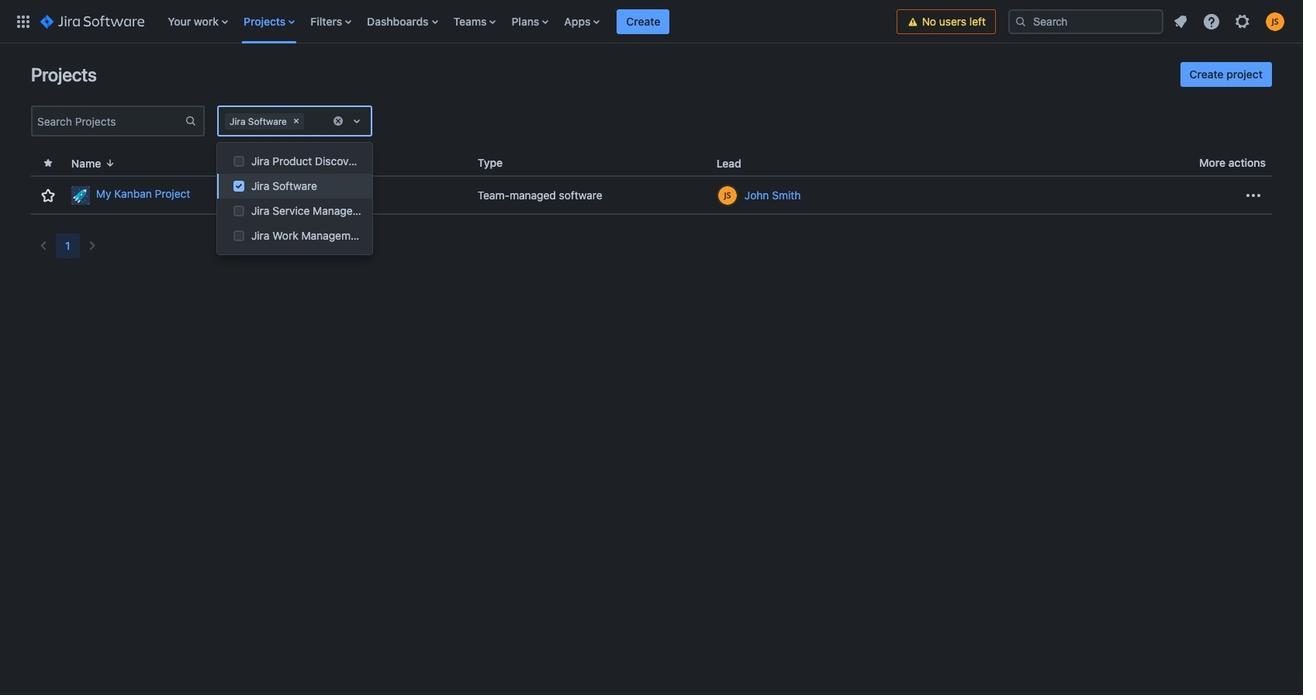 Task type: vqa. For each thing, say whether or not it's contained in the screenshot.
Jira Software IMAGE
yes



Task type: locate. For each thing, give the bounding box(es) containing it.
jira software image
[[40, 12, 145, 31], [40, 12, 145, 31]]

primary element
[[9, 0, 897, 43]]

list
[[160, 0, 897, 43], [1167, 7, 1294, 35]]

list item
[[617, 0, 670, 43]]

None search field
[[1009, 9, 1164, 34]]

star my kanban project image
[[39, 186, 57, 204]]

banner
[[0, 0, 1304, 43]]

search image
[[1015, 15, 1027, 28]]

group
[[1181, 62, 1273, 87]]

next image
[[83, 237, 101, 255]]

help image
[[1203, 12, 1221, 31]]

appswitcher icon image
[[14, 12, 33, 31]]

settings image
[[1234, 12, 1252, 31]]



Task type: describe. For each thing, give the bounding box(es) containing it.
clear image
[[332, 115, 345, 127]]

previous image
[[34, 237, 53, 255]]

notifications image
[[1172, 12, 1190, 31]]

Search Projects text field
[[33, 110, 185, 132]]

your profile and settings image
[[1266, 12, 1285, 31]]

more image
[[1245, 186, 1263, 204]]

clear image
[[290, 115, 303, 127]]

0 horizontal spatial list
[[160, 0, 897, 43]]

Choose Jira products text field
[[307, 113, 310, 129]]

open image
[[348, 112, 366, 130]]

Search field
[[1009, 9, 1164, 34]]

1 horizontal spatial list
[[1167, 7, 1294, 35]]



